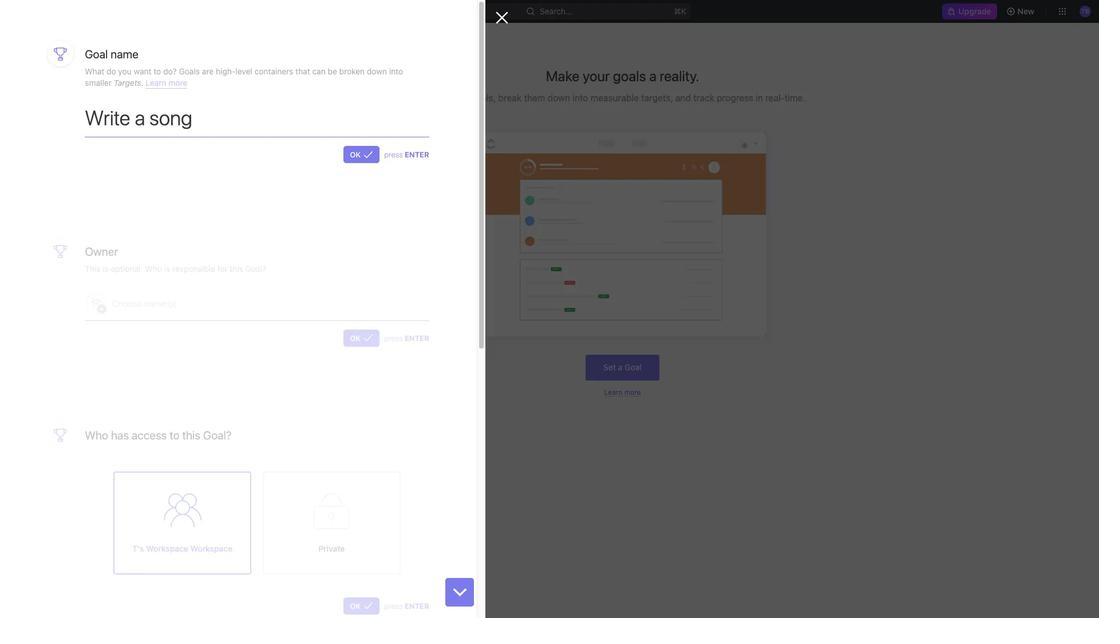 Task type: locate. For each thing, give the bounding box(es) containing it.
0 horizontal spatial learn
[[146, 78, 166, 87]]

do
[[107, 66, 116, 76]]

dialog containing goal name
[[0, 0, 509, 619]]

3 press from the top
[[384, 602, 403, 611]]

targets,
[[642, 93, 673, 103]]

0 vertical spatial ok
[[350, 150, 361, 159]]

3 ok from the top
[[350, 602, 361, 611]]

dialog
[[0, 0, 509, 619]]

team space link
[[27, 258, 139, 276]]

reality.
[[660, 68, 699, 84]]

learn more link down set a goal
[[605, 388, 641, 397]]

goals,
[[470, 93, 496, 103]]

1 vertical spatial a
[[618, 363, 623, 372]]

2 workspace from the left
[[190, 544, 233, 554]]

are
[[202, 66, 214, 76]]

ok for who has access to this goal?
[[350, 602, 361, 611]]

private
[[319, 544, 345, 554]]

who has access to this goal?
[[85, 429, 232, 442]]

time.
[[785, 93, 806, 103]]

1 press from the top
[[384, 150, 403, 159]]

0 horizontal spatial down
[[367, 66, 387, 76]]

1 vertical spatial ok button
[[344, 330, 380, 347]]

be
[[328, 66, 337, 76]]

to left do?
[[154, 66, 161, 76]]

can
[[312, 66, 326, 76]]

a
[[650, 68, 657, 84], [618, 363, 623, 372]]

what do you want to do? goals are high-level containers that can be broken down into smaller
[[85, 66, 403, 87]]

goal right set
[[625, 363, 642, 372]]

real-
[[766, 93, 785, 103]]

0 vertical spatial ok button
[[344, 146, 380, 163]]

choose
[[112, 298, 142, 309]]

0 vertical spatial learn more link
[[146, 78, 187, 89]]

goal?
[[203, 429, 232, 442]]

2 vertical spatial ok button
[[344, 598, 380, 615]]

0 vertical spatial down
[[367, 66, 387, 76]]

0 horizontal spatial workspace
[[146, 544, 188, 554]]

1 horizontal spatial more
[[625, 388, 641, 397]]

1 vertical spatial to
[[170, 429, 180, 442]]

2 vertical spatial press
[[384, 602, 403, 611]]

0 vertical spatial enter
[[405, 150, 429, 159]]

0 vertical spatial goal
[[85, 48, 108, 61]]

sidebar navigation
[[0, 23, 146, 619]]

0 horizontal spatial more
[[169, 78, 187, 87]]

2 press enter from the top
[[384, 334, 429, 343]]

1 vertical spatial into
[[573, 93, 588, 103]]

more
[[169, 78, 187, 87], [625, 388, 641, 397]]

workspace
[[146, 544, 188, 554], [190, 544, 233, 554]]

upgrade link
[[943, 3, 997, 19]]

press for who has access to this goal?
[[384, 602, 403, 611]]

a up targets,
[[650, 68, 657, 84]]

want
[[134, 66, 152, 76]]

ok button for owner
[[344, 330, 380, 347]]

3 ok button from the top
[[344, 598, 380, 615]]

home
[[27, 60, 49, 69]]

3 press enter from the top
[[384, 602, 429, 611]]

goal up 'what'
[[85, 48, 108, 61]]

0 vertical spatial learn
[[146, 78, 166, 87]]

1 horizontal spatial learn more link
[[605, 388, 641, 397]]

level
[[236, 66, 252, 76]]

2 enter from the top
[[405, 334, 429, 343]]

3 enter from the top
[[405, 602, 429, 611]]

to inside what do you want to do? goals are high-level containers that can be broken down into smaller
[[154, 66, 161, 76]]

do?
[[163, 66, 177, 76]]

to
[[154, 66, 161, 76], [170, 429, 180, 442]]

more down do?
[[169, 78, 187, 87]]

1 vertical spatial enter
[[405, 334, 429, 343]]

press enter
[[384, 150, 429, 159], [384, 334, 429, 343], [384, 602, 429, 611]]

press
[[384, 150, 403, 159], [384, 334, 403, 343], [384, 602, 403, 611]]

0 horizontal spatial goal
[[85, 48, 108, 61]]

ok
[[350, 150, 361, 159], [350, 334, 361, 343], [350, 602, 361, 611]]

break
[[498, 93, 522, 103]]

ok button
[[344, 146, 380, 163], [344, 330, 380, 347], [344, 598, 380, 615]]

0 horizontal spatial into
[[389, 66, 403, 76]]

ok for owner
[[350, 334, 361, 343]]

high-
[[216, 66, 236, 76]]

0 horizontal spatial a
[[618, 363, 623, 372]]

learn more link down do?
[[146, 78, 187, 89]]

team space
[[27, 262, 73, 271]]

goal
[[85, 48, 108, 61], [625, 363, 642, 372]]

press enter for owner
[[384, 334, 429, 343]]

1 vertical spatial press enter
[[384, 334, 429, 343]]

more down set a goal
[[625, 388, 641, 397]]

2 ok button from the top
[[344, 330, 380, 347]]

0 vertical spatial press
[[384, 150, 403, 159]]

2 ok from the top
[[350, 334, 361, 343]]

2 vertical spatial ok
[[350, 602, 361, 611]]

1 horizontal spatial goal
[[625, 363, 642, 372]]

down down 'make'
[[548, 93, 570, 103]]

0 horizontal spatial to
[[154, 66, 161, 76]]

goals
[[179, 66, 200, 76]]

space
[[50, 262, 73, 271]]

0 vertical spatial more
[[169, 78, 187, 87]]

1 horizontal spatial learn
[[605, 388, 623, 397]]

1 vertical spatial ok
[[350, 334, 361, 343]]

team space tree
[[5, 238, 141, 393]]

track
[[694, 93, 715, 103]]

0 vertical spatial into
[[389, 66, 403, 76]]

2 vertical spatial enter
[[405, 602, 429, 611]]

press for owner
[[384, 334, 403, 343]]

choose owner(s)
[[112, 298, 177, 309]]

into down your
[[573, 93, 588, 103]]

into right broken
[[389, 66, 403, 76]]

learn more link
[[146, 78, 187, 89], [605, 388, 641, 397]]

down
[[367, 66, 387, 76], [548, 93, 570, 103]]

None text field
[[85, 105, 429, 137]]

upgrade
[[959, 6, 992, 16]]

1 vertical spatial learn
[[605, 388, 623, 397]]

0 vertical spatial press enter
[[384, 150, 429, 159]]

1 horizontal spatial workspace
[[190, 544, 233, 554]]

⌘k
[[675, 6, 687, 16]]

new button
[[1002, 2, 1042, 21]]

down right broken
[[367, 66, 387, 76]]

enter
[[405, 150, 429, 159], [405, 334, 429, 343], [405, 602, 429, 611]]

2 vertical spatial press enter
[[384, 602, 429, 611]]

learn right "."
[[146, 78, 166, 87]]

to left 'this'
[[170, 429, 180, 442]]

targets
[[114, 78, 141, 87]]

1 horizontal spatial a
[[650, 68, 657, 84]]

1 horizontal spatial into
[[573, 93, 588, 103]]

2 press from the top
[[384, 334, 403, 343]]

learn down set
[[605, 388, 623, 397]]

1 vertical spatial press
[[384, 334, 403, 343]]

into inside what do you want to do? goals are high-level containers that can be broken down into smaller
[[389, 66, 403, 76]]

make
[[546, 68, 580, 84]]

into
[[389, 66, 403, 76], [573, 93, 588, 103]]

1 horizontal spatial down
[[548, 93, 570, 103]]

name
[[111, 48, 139, 61]]

learn
[[146, 78, 166, 87], [605, 388, 623, 397]]

a right set
[[618, 363, 623, 372]]

new
[[1018, 6, 1035, 16]]

enter for who has access to this goal?
[[405, 602, 429, 611]]

0 vertical spatial to
[[154, 66, 161, 76]]



Task type: vqa. For each thing, say whether or not it's contained in the screenshot.
Kendall Parks's Workspace
no



Task type: describe. For each thing, give the bounding box(es) containing it.
who
[[85, 429, 108, 442]]

1 ok from the top
[[350, 150, 361, 159]]

and
[[676, 93, 691, 103]]

them
[[524, 93, 545, 103]]

1 vertical spatial goal
[[625, 363, 642, 372]]

press enter for who has access to this goal?
[[384, 602, 429, 611]]

1 horizontal spatial to
[[170, 429, 180, 442]]

targets . learn more
[[114, 78, 187, 87]]

your
[[583, 68, 610, 84]]

t's workspace workspace
[[132, 544, 233, 554]]

smaller
[[85, 78, 112, 87]]

1 vertical spatial learn more link
[[605, 388, 641, 397]]

1 vertical spatial more
[[625, 388, 641, 397]]

goal name
[[85, 48, 139, 61]]

owner(s)
[[144, 298, 177, 309]]

more inside dialog
[[169, 78, 187, 87]]

access
[[132, 429, 167, 442]]

1 press enter from the top
[[384, 150, 429, 159]]

0 vertical spatial a
[[650, 68, 657, 84]]

you
[[118, 66, 132, 76]]

search...
[[540, 6, 573, 16]]

1 workspace from the left
[[146, 544, 188, 554]]

1 vertical spatial down
[[548, 93, 570, 103]]

measurable
[[591, 93, 639, 103]]

.
[[141, 78, 144, 87]]

what
[[85, 66, 104, 76]]

set
[[604, 363, 616, 372]]

down inside what do you want to do? goals are high-level containers that can be broken down into smaller
[[367, 66, 387, 76]]

learn more
[[605, 388, 641, 397]]

make your goals a reality.
[[546, 68, 699, 84]]

containers
[[255, 66, 293, 76]]

enter for owner
[[405, 334, 429, 343]]

ok button for who has access to this goal?
[[344, 598, 380, 615]]

in
[[756, 93, 763, 103]]

goals
[[613, 68, 646, 84]]

home link
[[5, 56, 141, 74]]

1 ok button from the top
[[344, 146, 380, 163]]

has
[[111, 429, 129, 442]]

set a goal
[[604, 363, 642, 372]]

1 enter from the top
[[405, 150, 429, 159]]

owner
[[85, 245, 118, 258]]

this
[[182, 429, 200, 442]]

progress
[[717, 93, 754, 103]]

create goals, break them down into measurable targets, and track progress in real-time.
[[440, 93, 806, 103]]

t's
[[132, 544, 144, 554]]

create
[[440, 93, 468, 103]]

team
[[27, 262, 47, 271]]

0 horizontal spatial learn more link
[[146, 78, 187, 89]]

broken
[[339, 66, 365, 76]]

that
[[296, 66, 310, 76]]



